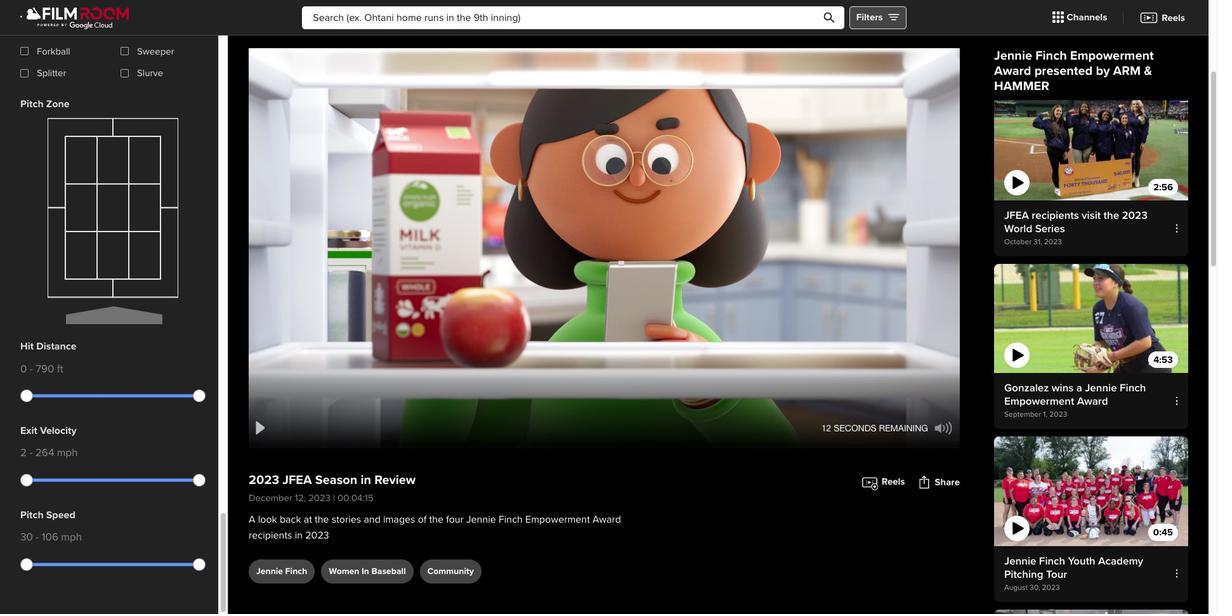 Task type: describe. For each thing, give the bounding box(es) containing it.
pitch speed
[[20, 509, 75, 522]]

jfea recipients visit the 2023 world series october 31, 2023
[[1005, 209, 1148, 247]]

pitch zone
[[20, 98, 70, 111]]

play (space) image
[[256, 421, 265, 435]]

community
[[428, 566, 474, 577]]

2023 jfea season in review december 12, 2023 | 00:04:15
[[249, 473, 416, 504]]

velocity
[[40, 425, 77, 437]]

mph for 30 - 106 mph
[[61, 531, 82, 544]]

zone
[[46, 98, 70, 111]]

1 horizontal spatial the
[[429, 514, 444, 526]]

- for 790
[[30, 362, 33, 376]]

a
[[1077, 382, 1083, 395]]

2023 down the series
[[1045, 238, 1063, 247]]

filters button
[[850, 6, 907, 29]]

visit
[[1082, 209, 1101, 222]]

jfea inside 2023 jfea season in review december 12, 2023 | 00:04:15
[[283, 473, 312, 488]]

hit
[[20, 341, 34, 353]]

women
[[329, 566, 360, 577]]

12 seconds remaining element
[[818, 423, 929, 433]]

review
[[375, 473, 416, 488]]

;
[[249, 50, 251, 62]]

baseball
[[372, 566, 406, 577]]

award inside a look back at the stories and images of the four jennie finch empowerment award recipients in 2023
[[593, 514, 621, 526]]

slurve
[[137, 67, 163, 79]]

speed
[[46, 509, 75, 522]]

30,
[[1030, 583, 1041, 593]]

jennie for jennie finch youth academy pitching tour august 30, 2023
[[1005, 554, 1037, 568]]

0 vertical spatial reels button
[[1131, 4, 1195, 31]]

mph for 2 - 264 mph
[[57, 446, 78, 460]]

0 horizontal spatial reels button
[[861, 471, 905, 494]]

arm
[[1114, 63, 1141, 79]]

september
[[1005, 410, 1042, 420]]

recipients inside a look back at the stories and images of the four jennie finch empowerment award recipients in 2023
[[249, 529, 292, 542]]

recipients inside jfea recipients visit the 2023 world series october 31, 2023
[[1032, 209, 1080, 222]]

2
[[20, 446, 27, 460]]

exit velocity
[[20, 425, 77, 437]]

wins
[[1052, 382, 1074, 395]]

seconds
[[834, 423, 877, 433]]

empowerment inside gonzalez wins a jennie finch empowerment award september 1, 2023
[[1005, 395, 1075, 408]]

12,
[[295, 493, 306, 504]]

look
[[258, 514, 277, 526]]

channels button
[[1043, 4, 1117, 31]]

jennie finch throws first pitch image
[[995, 610, 1189, 614]]

0
[[20, 362, 27, 376]]

season
[[315, 473, 358, 488]]

finch inside a look back at the stories and images of the four jennie finch empowerment award recipients in 2023
[[499, 514, 523, 526]]

2023 left |
[[308, 493, 331, 504]]

images
[[383, 514, 415, 526]]

and
[[364, 514, 381, 526]]

jennie for jennie finch empowerment award presented by arm & hammer
[[995, 48, 1033, 63]]

jfea inside jfea recipients visit the 2023 world series october 31, 2023
[[1005, 209, 1030, 222]]

2023 inside jennie finch youth academy pitching tour august 30, 2023
[[1043, 583, 1060, 593]]

youth academy pitching tour image
[[995, 437, 1189, 546]]

reels for top the reels button
[[1162, 12, 1186, 23]]

|
[[333, 493, 335, 504]]

remaining
[[879, 423, 929, 433]]

at
[[304, 514, 312, 526]]

pitching
[[1005, 568, 1044, 581]]

4:53
[[1154, 354, 1174, 366]]

a
[[249, 514, 256, 526]]

jfea winners visit 2023 ws image
[[995, 91, 1189, 201]]

2023 inside gonzalez wins a jennie finch empowerment award september 1, 2023
[[1050, 410, 1068, 420]]

academy
[[1099, 554, 1144, 568]]

finch for jennie finch youth academy pitching tour august 30, 2023
[[1040, 554, 1066, 568]]

world
[[1005, 222, 1033, 236]]

12 seconds remaining
[[822, 423, 929, 433]]

women in baseball link
[[321, 560, 414, 584]]

share button
[[918, 471, 960, 494]]

december
[[249, 493, 293, 504]]

splitter
[[37, 67, 66, 79]]

0:45
[[1154, 527, 1174, 538]]

264
[[35, 446, 54, 460]]

jennie finch youth academy pitching tour august 30, 2023
[[1005, 554, 1144, 593]]

reels for the reels button to the left
[[882, 476, 905, 488]]

&
[[1145, 63, 1153, 79]]

in inside "link"
[[362, 566, 369, 577]]

filters
[[857, 12, 883, 23]]

the inside jfea recipients visit the 2023 world series october 31, 2023
[[1104, 209, 1120, 222]]

jennie inside a look back at the stories and images of the four jennie finch empowerment award recipients in 2023
[[467, 514, 496, 526]]



Task type: vqa. For each thing, say whether or not it's contained in the screenshot.


Task type: locate. For each thing, give the bounding box(es) containing it.
pitch left zone
[[20, 98, 44, 111]]

1 vertical spatial empowerment
[[1005, 395, 1075, 408]]

0 vertical spatial mph
[[57, 446, 78, 460]]

jennie up hammer
[[995, 48, 1033, 63]]

jfea
[[1005, 209, 1030, 222], [283, 473, 312, 488]]

jfea up 12,
[[283, 473, 312, 488]]

reels button down 12 seconds remaining
[[861, 471, 905, 494]]

by
[[1096, 63, 1110, 79]]

0 horizontal spatial the
[[315, 514, 329, 526]]

series
[[1036, 222, 1066, 236]]

finch inside 'jennie finch empowerment award presented by arm & hammer'
[[1036, 48, 1067, 63]]

distance
[[36, 341, 77, 353]]

in down back
[[295, 529, 303, 542]]

stories
[[332, 514, 361, 526]]

2023 down at
[[305, 529, 329, 542]]

award
[[995, 63, 1032, 79], [1078, 395, 1109, 408], [593, 514, 621, 526]]

00:04:15
[[338, 493, 374, 504]]

2 pitch from the top
[[20, 509, 44, 522]]

1 horizontal spatial reels button
[[1131, 4, 1195, 31]]

four
[[446, 514, 464, 526]]

0 vertical spatial jfea
[[1005, 209, 1030, 222]]

0 vertical spatial pitch
[[20, 98, 44, 111]]

1 vertical spatial reels
[[882, 476, 905, 488]]

106
[[42, 531, 58, 544]]

share
[[935, 476, 960, 488]]

finch right four
[[499, 514, 523, 526]]

31,
[[1034, 238, 1043, 247]]

1 horizontal spatial jfea
[[1005, 209, 1030, 222]]

finch left "women"
[[285, 566, 307, 577]]

community link
[[420, 560, 482, 584]]

reels button
[[1131, 4, 1195, 31], [861, 471, 905, 494]]

2023
[[1123, 209, 1148, 222], [1045, 238, 1063, 247], [1050, 410, 1068, 420], [249, 473, 279, 488], [308, 493, 331, 504], [305, 529, 329, 542], [1043, 583, 1060, 593]]

1 horizontal spatial recipients
[[1032, 209, 1080, 222]]

recipients
[[1032, 209, 1080, 222], [249, 529, 292, 542]]

jennie finch
[[256, 566, 307, 577]]

jennie up august
[[1005, 554, 1037, 568]]

- for 264
[[29, 446, 33, 460]]

1 vertical spatial recipients
[[249, 529, 292, 542]]

1,
[[1044, 410, 1048, 420]]

30
[[20, 531, 33, 544]]

sweeper
[[137, 46, 174, 57]]

hammer
[[995, 79, 1050, 94]]

gonzalez
[[1005, 382, 1049, 395]]

pitch
[[20, 98, 44, 111], [20, 509, 44, 522]]

- right 30
[[36, 531, 39, 544]]

mlb film room - powered by google cloud image
[[20, 5, 130, 30]]

finch for jennie finch
[[285, 566, 307, 577]]

jennie
[[995, 48, 1033, 63], [1085, 382, 1118, 395], [467, 514, 496, 526], [1005, 554, 1037, 568], [256, 566, 283, 577]]

jennie inside 'jennie finch empowerment award presented by arm & hammer'
[[995, 48, 1033, 63]]

empowerment inside 'jennie finch empowerment award presented by arm & hammer'
[[1071, 48, 1154, 63]]

0 horizontal spatial award
[[593, 514, 621, 526]]

finch
[[1036, 48, 1067, 63], [1120, 382, 1147, 395], [499, 514, 523, 526], [1040, 554, 1066, 568], [285, 566, 307, 577]]

pitch for pitch speed
[[20, 509, 44, 522]]

mph
[[57, 446, 78, 460], [61, 531, 82, 544]]

in inside a look back at the stories and images of the four jennie finch empowerment award recipients in 2023
[[295, 529, 303, 542]]

reels button up &
[[1131, 4, 1195, 31]]

the right of
[[429, 514, 444, 526]]

a look back at the stories and images of the four jennie finch empowerment award recipients in 2023
[[249, 514, 621, 542]]

in right "women"
[[362, 566, 369, 577]]

0 vertical spatial empowerment
[[1071, 48, 1154, 63]]

1 vertical spatial mph
[[61, 531, 82, 544]]

2 vertical spatial award
[[593, 514, 621, 526]]

finch for jennie finch empowerment award presented by arm & hammer
[[1036, 48, 1067, 63]]

hit distance
[[20, 341, 77, 353]]

2:56
[[1154, 181, 1174, 193]]

reels
[[1162, 12, 1186, 23], [882, 476, 905, 488]]

jennie for jennie finch
[[256, 566, 283, 577]]

2023 inside a look back at the stories and images of the four jennie finch empowerment award recipients in 2023
[[305, 529, 329, 542]]

forkball
[[37, 46, 70, 57]]

Free text search text field
[[302, 6, 845, 29]]

2 horizontal spatial the
[[1104, 209, 1120, 222]]

1 vertical spatial -
[[29, 446, 33, 460]]

2 vertical spatial empowerment
[[526, 514, 590, 526]]

- for 106
[[36, 531, 39, 544]]

of
[[418, 514, 427, 526]]

gonzalez wins a jennie finch empowerment award september 1, 2023
[[1005, 382, 1147, 420]]

0 horizontal spatial reels
[[882, 476, 905, 488]]

1 vertical spatial award
[[1078, 395, 1109, 408]]

2023 right 1,
[[1050, 410, 1068, 420]]

1 vertical spatial pitch
[[20, 509, 44, 522]]

1 vertical spatial in
[[295, 529, 303, 542]]

12
[[822, 423, 832, 433]]

jennie right four
[[467, 514, 496, 526]]

the right visit
[[1104, 209, 1120, 222]]

award inside gonzalez wins a jennie finch empowerment award september 1, 2023
[[1078, 395, 1109, 408]]

recipients up 31,
[[1032, 209, 1080, 222]]

1 horizontal spatial award
[[995, 63, 1032, 79]]

the right at
[[315, 514, 329, 526]]

jennie down look
[[256, 566, 283, 577]]

empowerment
[[1071, 48, 1154, 63], [1005, 395, 1075, 408], [526, 514, 590, 526]]

in inside 2023 jfea season in review december 12, 2023 | 00:04:15
[[361, 473, 371, 488]]

2 vertical spatial -
[[36, 531, 39, 544]]

2 vertical spatial in
[[362, 566, 369, 577]]

30 - 106 mph
[[20, 531, 82, 544]]

mph right 106
[[61, 531, 82, 544]]

exit
[[20, 425, 37, 437]]

october
[[1005, 238, 1032, 247]]

2 horizontal spatial award
[[1078, 395, 1109, 408]]

empowerment inside a look back at the stories and images of the four jennie finch empowerment award recipients in 2023
[[526, 514, 590, 526]]

1 vertical spatial jfea
[[283, 473, 312, 488]]

back
[[280, 514, 301, 526]]

award inside 'jennie finch empowerment award presented by arm & hammer'
[[995, 63, 1032, 79]]

jennie right a
[[1085, 382, 1118, 395]]

finch inside jennie finch youth academy pitching tour august 30, 2023
[[1040, 554, 1066, 568]]

0 vertical spatial award
[[995, 63, 1032, 79]]

mute (m) image
[[935, 422, 952, 435]]

in
[[361, 473, 371, 488], [295, 529, 303, 542], [362, 566, 369, 577]]

pitch for pitch zone
[[20, 98, 44, 111]]

1 pitch from the top
[[20, 98, 44, 111]]

tour
[[1047, 568, 1068, 581]]

jennie inside gonzalez wins a jennie finch empowerment award september 1, 2023
[[1085, 382, 1118, 395]]

the
[[1104, 209, 1120, 222], [315, 514, 329, 526], [429, 514, 444, 526]]

gonzalez receives a jfea image
[[995, 264, 1189, 373]]

finch inside gonzalez wins a jennie finch empowerment award september 1, 2023
[[1120, 382, 1147, 395]]

1 vertical spatial reels button
[[861, 471, 905, 494]]

2023 up december
[[249, 473, 279, 488]]

1 horizontal spatial reels
[[1162, 12, 1186, 23]]

youth
[[1069, 554, 1096, 568]]

- right 0
[[30, 362, 33, 376]]

0 - 790 ft
[[20, 362, 63, 376]]

jennie inside jennie finch youth academy pitching tour august 30, 2023
[[1005, 554, 1037, 568]]

-
[[30, 362, 33, 376], [29, 446, 33, 460], [36, 531, 39, 544]]

jfea up "october"
[[1005, 209, 1030, 222]]

0 vertical spatial recipients
[[1032, 209, 1080, 222]]

mph right the '264'
[[57, 446, 78, 460]]

- right the 2
[[29, 446, 33, 460]]

mlb media player group
[[249, 48, 960, 448]]

0 vertical spatial reels
[[1162, 12, 1186, 23]]

finch up hammer
[[1036, 48, 1067, 63]]

2023 down 'tour'
[[1043, 583, 1060, 593]]

2 - 264 mph
[[20, 446, 78, 460]]

recipients down look
[[249, 529, 292, 542]]

august
[[1005, 583, 1028, 593]]

0 horizontal spatial jfea
[[283, 473, 312, 488]]

channels
[[1067, 12, 1108, 23]]

presented
[[1035, 63, 1093, 79]]

finch right a
[[1120, 382, 1147, 395]]

jennie finch link
[[249, 560, 315, 584]]

0 vertical spatial -
[[30, 362, 33, 376]]

790
[[36, 362, 54, 376]]

jennie finch empowerment award presented by arm & hammer
[[995, 48, 1154, 94]]

pitch up 30
[[20, 509, 44, 522]]

in up 00:04:15
[[361, 473, 371, 488]]

0 vertical spatial in
[[361, 473, 371, 488]]

finch left the youth
[[1040, 554, 1066, 568]]

women in baseball
[[329, 566, 406, 577]]

ft
[[57, 362, 63, 376]]

0 horizontal spatial recipients
[[249, 529, 292, 542]]

2023 right visit
[[1123, 209, 1148, 222]]



